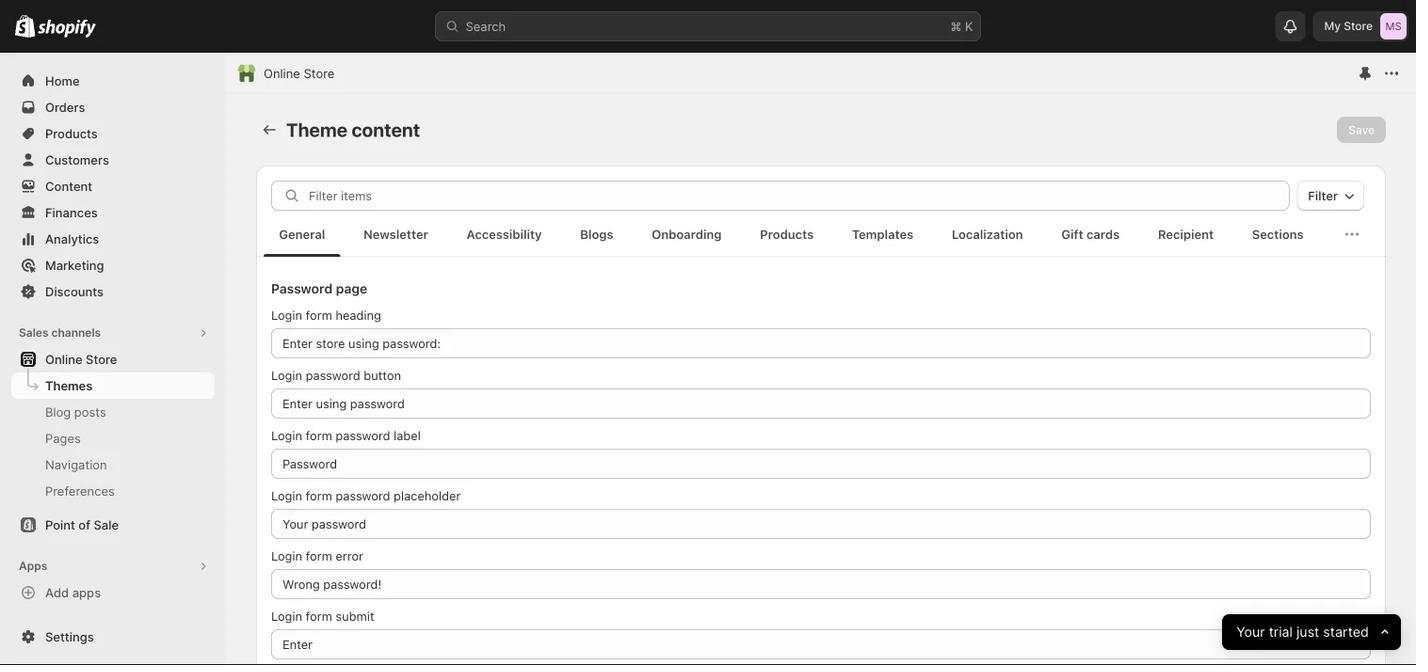 Task type: describe. For each thing, give the bounding box(es) containing it.
discounts
[[45, 284, 104, 299]]

your trial just started
[[1237, 625, 1369, 641]]

blog posts link
[[11, 399, 215, 426]]

shopify image
[[38, 19, 96, 38]]

apps
[[72, 586, 101, 601]]

2 horizontal spatial store
[[1344, 19, 1373, 33]]

search
[[466, 19, 506, 33]]

channels
[[51, 326, 101, 340]]

just
[[1297, 625, 1320, 641]]

pages
[[45, 431, 81, 446]]

preferences
[[45, 484, 115, 499]]

blog
[[45, 405, 71, 420]]

content
[[45, 179, 92, 194]]

of
[[78, 518, 90, 533]]

settings
[[45, 630, 94, 645]]

sales channels button
[[11, 320, 215, 347]]

point of sale link
[[11, 512, 215, 539]]

1 horizontal spatial online store
[[264, 66, 335, 81]]

point of sale button
[[0, 512, 226, 539]]

point of sale
[[45, 518, 119, 533]]

your
[[1237, 625, 1266, 641]]

navigation link
[[11, 452, 215, 479]]

my store
[[1325, 19, 1373, 33]]

add apps button
[[11, 580, 215, 607]]

customers
[[45, 153, 109, 167]]

products link
[[11, 121, 215, 147]]

point
[[45, 518, 75, 533]]

started
[[1324, 625, 1369, 641]]

trial
[[1269, 625, 1293, 641]]

my store image
[[1381, 13, 1407, 40]]

2 vertical spatial store
[[86, 352, 117, 367]]

pages link
[[11, 426, 215, 452]]

k
[[966, 19, 974, 33]]

posts
[[74, 405, 106, 420]]

1 horizontal spatial store
[[304, 66, 335, 81]]

1 vertical spatial online store link
[[11, 347, 215, 373]]



Task type: locate. For each thing, give the bounding box(es) containing it.
orders
[[45, 100, 85, 114]]

content link
[[11, 173, 215, 200]]

0 vertical spatial online store link
[[264, 64, 335, 83]]

0 vertical spatial online
[[264, 66, 300, 81]]

0 vertical spatial online store
[[264, 66, 335, 81]]

online store right the online store image
[[264, 66, 335, 81]]

store right the online store image
[[304, 66, 335, 81]]

online store down channels
[[45, 352, 117, 367]]

navigation
[[45, 458, 107, 472]]

0 horizontal spatial store
[[86, 352, 117, 367]]

products
[[45, 126, 98, 141]]

marketing link
[[11, 252, 215, 279]]

home link
[[11, 68, 215, 94]]

preferences link
[[11, 479, 215, 505]]

1 horizontal spatial online store link
[[264, 64, 335, 83]]

your trial just started button
[[1223, 615, 1402, 651]]

apps button
[[11, 554, 215, 580]]

online store link down channels
[[11, 347, 215, 373]]

sale
[[94, 518, 119, 533]]

online store image
[[237, 64, 256, 83]]

0 horizontal spatial online store
[[45, 352, 117, 367]]

shopify image
[[15, 15, 35, 37]]

add apps
[[45, 586, 101, 601]]

store down "sales channels" button
[[86, 352, 117, 367]]

online store link
[[264, 64, 335, 83], [11, 347, 215, 373]]

blog posts
[[45, 405, 106, 420]]

store
[[1344, 19, 1373, 33], [304, 66, 335, 81], [86, 352, 117, 367]]

1 vertical spatial online store
[[45, 352, 117, 367]]

my
[[1325, 19, 1341, 33]]

1 vertical spatial store
[[304, 66, 335, 81]]

0 horizontal spatial online
[[45, 352, 83, 367]]

online down sales channels on the left
[[45, 352, 83, 367]]

0 horizontal spatial online store link
[[11, 347, 215, 373]]

settings link
[[11, 625, 215, 651]]

online store link right the online store image
[[264, 64, 335, 83]]

online
[[264, 66, 300, 81], [45, 352, 83, 367]]

1 vertical spatial online
[[45, 352, 83, 367]]

analytics
[[45, 232, 99, 246]]

sales
[[19, 326, 49, 340]]

add
[[45, 586, 69, 601]]

sales channels
[[19, 326, 101, 340]]

marketing
[[45, 258, 104, 273]]

discounts link
[[11, 279, 215, 305]]

store right my
[[1344, 19, 1373, 33]]

0 vertical spatial store
[[1344, 19, 1373, 33]]

analytics link
[[11, 226, 215, 252]]

apps
[[19, 560, 47, 574]]

themes link
[[11, 373, 215, 399]]

⌘
[[951, 19, 962, 33]]

⌘ k
[[951, 19, 974, 33]]

online store
[[264, 66, 335, 81], [45, 352, 117, 367]]

home
[[45, 73, 80, 88]]

finances
[[45, 205, 98, 220]]

themes
[[45, 379, 93, 393]]

orders link
[[11, 94, 215, 121]]

online right the online store image
[[264, 66, 300, 81]]

finances link
[[11, 200, 215, 226]]

1 horizontal spatial online
[[264, 66, 300, 81]]

customers link
[[11, 147, 215, 173]]



Task type: vqa. For each thing, say whether or not it's contained in the screenshot.
online store schedule
no



